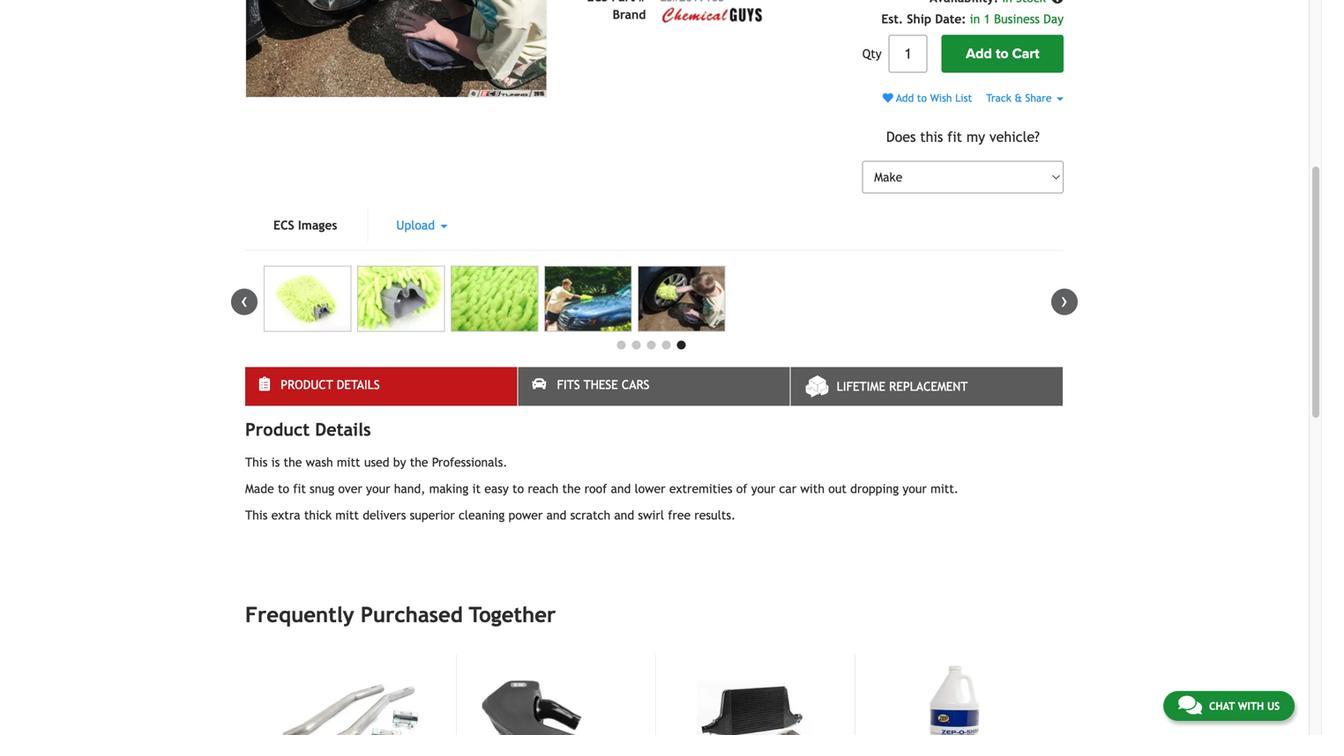 Task type: vqa. For each thing, say whether or not it's contained in the screenshot.
the This is the wash mitt used by the Professionals.
yes



Task type: locate. For each thing, give the bounding box(es) containing it.
0 horizontal spatial your
[[366, 482, 390, 496]]

fit for snug
[[293, 482, 306, 496]]

lifetime replacement link
[[791, 368, 1063, 406]]

to inside button
[[996, 46, 1009, 62]]

0 horizontal spatial add
[[897, 92, 914, 104]]

1 vertical spatial with
[[1239, 701, 1265, 713]]

1
[[984, 12, 991, 26]]

vehicle?
[[990, 129, 1040, 145]]

to right made
[[278, 482, 289, 496]]

0 vertical spatial product details
[[281, 378, 380, 392]]

est.
[[882, 12, 904, 26]]

1 vertical spatial add
[[897, 92, 914, 104]]

2 this from the top
[[245, 509, 268, 523]]

1 horizontal spatial add
[[966, 46, 993, 62]]

0 vertical spatial product
[[281, 378, 333, 392]]

chat
[[1210, 701, 1235, 713]]

add for add to wish list
[[897, 92, 914, 104]]

these
[[584, 378, 618, 392]]

of
[[737, 482, 748, 496]]

details up this is the wash mitt used by the professionals.
[[337, 378, 380, 392]]

1 vertical spatial fit
[[293, 482, 306, 496]]

with left us
[[1239, 701, 1265, 713]]

snug
[[310, 482, 335, 496]]

add
[[966, 46, 993, 62], [897, 92, 914, 104]]

1 horizontal spatial with
[[1239, 701, 1265, 713]]

the right is
[[284, 456, 302, 470]]

making
[[429, 482, 469, 496]]

1 this from the top
[[245, 456, 268, 470]]

with
[[801, 482, 825, 496], [1239, 701, 1265, 713]]

1 horizontal spatial your
[[752, 482, 776, 496]]

fit for my
[[948, 129, 963, 145]]

the right 'by'
[[410, 456, 428, 470]]

share
[[1026, 92, 1052, 104]]

to right easy
[[513, 482, 524, 496]]

images
[[298, 219, 337, 233]]

›
[[1061, 289, 1069, 313]]

product details link
[[245, 368, 517, 406]]

2 horizontal spatial your
[[903, 482, 927, 496]]

0 vertical spatial add
[[966, 46, 993, 62]]

question circle image
[[1052, 0, 1064, 4]]

details
[[337, 378, 380, 392], [315, 420, 371, 440]]

in
[[970, 12, 981, 26]]

to
[[996, 46, 1009, 62], [917, 92, 927, 104], [278, 482, 289, 496], [513, 482, 524, 496]]

0 vertical spatial details
[[337, 378, 380, 392]]

1 horizontal spatial the
[[410, 456, 428, 470]]

fit
[[948, 129, 963, 145], [293, 482, 306, 496]]

add down in
[[966, 46, 993, 62]]

es#2619165 - mic493 - chenille plush microfiber mitt - this lime green wash mitt measures 7"x9" - chemical guys - audi bmw volkswagen mercedes benz mini porsche image
[[245, 0, 547, 98], [264, 266, 351, 332], [357, 266, 445, 332], [451, 266, 539, 332], [544, 266, 632, 332], [638, 266, 726, 332]]

add right heart icon on the right of the page
[[897, 92, 914, 104]]

product up is
[[245, 420, 310, 440]]

this extra thick mitt delivers superior cleaning power and scratch and swirl free results.
[[245, 509, 736, 523]]

product
[[281, 378, 333, 392], [245, 420, 310, 440]]

superior
[[410, 509, 455, 523]]

and down reach
[[547, 509, 567, 523]]

day
[[1044, 12, 1064, 26]]

the
[[284, 456, 302, 470], [410, 456, 428, 470], [563, 482, 581, 496]]

this down made
[[245, 509, 268, 523]]

your down used
[[366, 482, 390, 496]]

fits
[[557, 378, 580, 392]]

together
[[469, 603, 556, 628]]

extremities
[[670, 482, 733, 496]]

your right of
[[752, 482, 776, 496]]

cleaning
[[459, 509, 505, 523]]

chat with us link
[[1164, 692, 1295, 722]]

made
[[245, 482, 274, 496]]

brand
[[613, 7, 646, 21]]

fit left my
[[948, 129, 963, 145]]

free
[[668, 509, 691, 523]]

scratch
[[571, 509, 611, 523]]

0 horizontal spatial fit
[[293, 482, 306, 496]]

ie polymer air intake system - b9/b9.5 s4 & s5 3.0t image
[[475, 656, 636, 736]]

track
[[987, 92, 1012, 104]]

0 vertical spatial this
[[245, 456, 268, 470]]

0 vertical spatial mitt
[[337, 456, 361, 470]]

vps pre muffler delete kit image
[[274, 656, 437, 736]]

None text field
[[889, 35, 928, 73]]

your left mitt.
[[903, 482, 927, 496]]

to left wish
[[917, 92, 927, 104]]

this
[[921, 129, 944, 145]]

comments image
[[1179, 695, 1203, 716]]

over
[[338, 482, 362, 496]]

your
[[366, 482, 390, 496], [752, 482, 776, 496], [903, 482, 927, 496]]

cars
[[622, 378, 650, 392]]

add inside button
[[966, 46, 993, 62]]

add for add to cart
[[966, 46, 993, 62]]

‹
[[241, 289, 248, 313]]

with right 'car'
[[801, 482, 825, 496]]

product details
[[281, 378, 380, 392], [245, 420, 371, 440]]

0 horizontal spatial with
[[801, 482, 825, 496]]

0 vertical spatial fit
[[948, 129, 963, 145]]

product up wash at left
[[281, 378, 333, 392]]

the left roof
[[563, 482, 581, 496]]

thick
[[304, 509, 332, 523]]

mitt up the over
[[337, 456, 361, 470]]

used
[[364, 456, 390, 470]]

ecs
[[274, 219, 294, 233]]

details up wash at left
[[315, 420, 371, 440]]

and right roof
[[611, 482, 631, 496]]

fit left snug
[[293, 482, 306, 496]]

this
[[245, 456, 268, 470], [245, 509, 268, 523]]

wish
[[931, 92, 953, 104]]

to left the cart
[[996, 46, 1009, 62]]

delivers
[[363, 509, 406, 523]]

purchased
[[361, 603, 463, 628]]

this for this is the wash mitt used by the professionals.
[[245, 456, 268, 470]]

add to cart button
[[942, 35, 1064, 73]]

mitt
[[337, 456, 361, 470], [336, 509, 359, 523]]

1 horizontal spatial fit
[[948, 129, 963, 145]]

mitt down the over
[[336, 509, 359, 523]]

est. ship date: in 1 business day
[[882, 12, 1064, 26]]

1 vertical spatial this
[[245, 509, 268, 523]]

1 vertical spatial product details
[[245, 420, 371, 440]]

add to wish list
[[894, 92, 973, 104]]

and
[[611, 482, 631, 496], [547, 509, 567, 523], [614, 509, 635, 523]]

0 vertical spatial with
[[801, 482, 825, 496]]

professionals.
[[432, 456, 508, 470]]

this left is
[[245, 456, 268, 470]]

upload
[[397, 219, 439, 233]]

reach
[[528, 482, 559, 496]]

my
[[967, 129, 986, 145]]

› link
[[1052, 289, 1078, 316]]

does
[[887, 129, 916, 145]]



Task type: describe. For each thing, give the bounding box(es) containing it.
power
[[509, 509, 543, 523]]

zep-o-shine car wash with polymer wax - 1 gallon image
[[874, 656, 1035, 736]]

2 horizontal spatial the
[[563, 482, 581, 496]]

this for this extra thick mitt delivers superior cleaning power and scratch and swirl free results.
[[245, 509, 268, 523]]

frequently purchased together
[[245, 603, 556, 628]]

us
[[1268, 701, 1280, 713]]

results.
[[695, 509, 736, 523]]

chemical guys image
[[660, 6, 766, 25]]

lifetime replacement
[[837, 380, 968, 394]]

extra
[[271, 509, 301, 523]]

out
[[829, 482, 847, 496]]

frequently
[[245, 603, 354, 628]]

to for fit
[[278, 482, 289, 496]]

to for wish
[[917, 92, 927, 104]]

fits these cars
[[557, 378, 650, 392]]

roof
[[585, 482, 607, 496]]

car
[[780, 482, 797, 496]]

upload button
[[368, 208, 476, 243]]

heart image
[[883, 93, 894, 103]]

mitt.
[[931, 482, 959, 496]]

track & share
[[987, 92, 1055, 104]]

to for cart
[[996, 46, 1009, 62]]

1 your from the left
[[366, 482, 390, 496]]

chat with us
[[1210, 701, 1280, 713]]

ecs images
[[274, 219, 337, 233]]

fits these cars link
[[518, 368, 790, 406]]

qty
[[863, 47, 882, 61]]

easy
[[485, 482, 509, 496]]

is
[[271, 456, 280, 470]]

does this fit my vehicle?
[[887, 129, 1040, 145]]

it
[[473, 482, 481, 496]]

by
[[393, 456, 406, 470]]

3 your from the left
[[903, 482, 927, 496]]

0 horizontal spatial the
[[284, 456, 302, 470]]

1 vertical spatial details
[[315, 420, 371, 440]]

date:
[[936, 12, 967, 26]]

business
[[995, 12, 1040, 26]]

swirl
[[638, 509, 664, 523]]

add to cart
[[966, 46, 1040, 62]]

and left swirl
[[614, 509, 635, 523]]

replacement
[[890, 380, 968, 394]]

lifetime
[[837, 380, 886, 394]]

lower
[[635, 482, 666, 496]]

hand,
[[394, 482, 426, 496]]

&
[[1015, 92, 1023, 104]]

2 your from the left
[[752, 482, 776, 496]]

cart
[[1013, 46, 1040, 62]]

track & share button
[[987, 92, 1064, 104]]

cts turbo direct fit front mount intercooler kit image
[[674, 656, 836, 736]]

1 vertical spatial mitt
[[336, 509, 359, 523]]

‹ link
[[231, 289, 258, 316]]

wash
[[306, 456, 333, 470]]

ship
[[907, 12, 932, 26]]

1 vertical spatial product
[[245, 420, 310, 440]]

this is the wash mitt used by the professionals.
[[245, 456, 508, 470]]

dropping
[[851, 482, 899, 496]]

list
[[956, 92, 973, 104]]

ecs images link
[[245, 208, 366, 243]]

add to wish list link
[[883, 92, 973, 104]]

made to fit snug over your hand, making it easy to reach the roof and lower extremities of your car with out dropping your mitt.
[[245, 482, 959, 496]]



